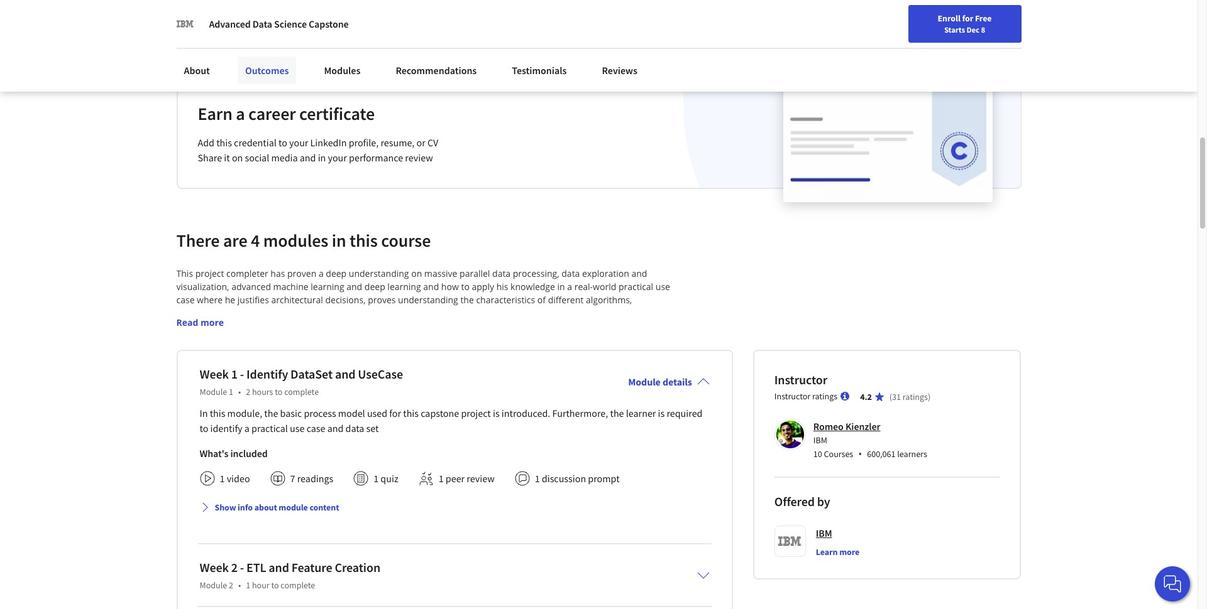 Task type: vqa. For each thing, say whether or not it's contained in the screenshot.
menu
no



Task type: describe. For each thing, give the bounding box(es) containing it.
the inside "this project completer has proven a deep understanding on massive parallel data processing, data exploration and visualization, advanced machine learning and deep learning and how to apply his knowledge in a real-world practical use case where he justifies architectural decisions, proves understanding the characteristics of different algorithms, frameworks and technologies and how they impact model performance and scalability. read more"
[[460, 294, 474, 306]]

1 vertical spatial career
[[248, 102, 296, 125]]

1 horizontal spatial ratings
[[903, 391, 928, 403]]

• for week 1 - identify dataset and usecase
[[238, 386, 241, 398]]

show info about module content
[[215, 502, 339, 513]]

data inside in this module, the basic process model used for this capstone project is introduced. furthermore, the learner is required to identify a practical use case and data set
[[345, 422, 364, 435]]

in inside "this project completer has proven a deep understanding on massive parallel data processing, data exploration and visualization, advanced machine learning and deep learning and how to apply his knowledge in a real-world practical use case where he justifies architectural decisions, proves understanding the characteristics of different algorithms, frameworks and technologies and how they impact model performance and scalability. read more"
[[557, 281, 565, 293]]

add
[[198, 136, 214, 149]]

module details
[[628, 376, 692, 388]]

romeo kienzler link
[[813, 420, 880, 433]]

free
[[975, 13, 992, 24]]

basic
[[280, 407, 302, 420]]

0 horizontal spatial the
[[264, 407, 278, 420]]

he
[[225, 294, 235, 306]]

1 vertical spatial your
[[328, 151, 347, 164]]

this
[[176, 268, 193, 280]]

show info about module content button
[[195, 496, 344, 519]]

2 inside week 1 - identify dataset and usecase module 1 • 2 hours to complete
[[246, 386, 250, 398]]

media
[[271, 151, 298, 164]]

and down massive
[[423, 281, 439, 293]]

learn more button
[[816, 546, 860, 559]]

performance inside add this credential to your linkedin profile, resume, or cv share it on social media and in your performance review
[[349, 151, 403, 164]]

and up the decisions, at left
[[347, 281, 362, 293]]

exploration
[[582, 268, 629, 280]]

recommendations
[[396, 64, 477, 77]]

shareable
[[222, 27, 264, 39]]

advanced
[[209, 18, 251, 30]]

coursera career certificate image
[[784, 67, 993, 202]]

1 vertical spatial certificate
[[299, 102, 375, 125]]

video
[[227, 473, 250, 485]]

readings
[[297, 473, 333, 485]]

peer
[[446, 473, 465, 485]]

to inside add this credential to your linkedin profile, resume, or cv share it on social media and in your performance review
[[278, 136, 287, 149]]

modules link
[[316, 57, 368, 84]]

and down apply
[[472, 307, 488, 319]]

model inside in this module, the basic process model used for this capstone project is introduced. furthermore, the learner is required to identify a practical use case and data set
[[338, 407, 365, 420]]

offered by
[[774, 494, 830, 510]]

a right proven
[[319, 268, 324, 280]]

testimonials link
[[504, 57, 574, 84]]

2 learning from the left
[[387, 281, 421, 293]]

included
[[230, 447, 268, 460]]

1 vertical spatial review
[[467, 473, 495, 485]]

feature
[[292, 560, 332, 576]]

earn a career certificate
[[198, 102, 375, 125]]

advanced
[[231, 281, 271, 293]]

hour
[[252, 580, 269, 591]]

0 horizontal spatial your
[[289, 136, 308, 149]]

etl
[[246, 560, 266, 576]]

what's included
[[200, 447, 268, 460]]

31
[[892, 391, 901, 403]]

about link
[[176, 57, 217, 84]]

romeo
[[813, 420, 844, 433]]

this left capstone
[[403, 407, 419, 420]]

introduced.
[[502, 407, 550, 420]]

project inside "this project completer has proven a deep understanding on massive parallel data processing, data exploration and visualization, advanced machine learning and deep learning and how to apply his knowledge in a real-world practical use case where he justifies architectural decisions, proves understanding the characteristics of different algorithms, frameworks and technologies and how they impact model performance and scalability. read more"
[[195, 268, 224, 280]]

used
[[367, 407, 387, 420]]

info
[[238, 502, 253, 513]]

7
[[290, 473, 295, 485]]

complete for and
[[281, 580, 315, 591]]

learner
[[626, 407, 656, 420]]

module,
[[227, 407, 262, 420]]

1 left discussion
[[535, 473, 540, 485]]

resume,
[[381, 136, 415, 149]]

this inside add this credential to your linkedin profile, resume, or cv share it on social media and in your performance review
[[216, 136, 232, 149]]

required
[[667, 407, 703, 420]]

frameworks
[[176, 307, 226, 319]]

earn a shareable career certificate
[[194, 27, 336, 39]]

• for week 2 - etl and feature creation
[[238, 580, 241, 591]]

instructor for instructor ratings
[[774, 391, 810, 402]]

for inside in this module, the basic process model used for this capstone project is introduced. furthermore, the learner is required to identify a practical use case and data set
[[389, 407, 401, 420]]

creation
[[335, 560, 380, 576]]

1 horizontal spatial deep
[[365, 281, 385, 293]]

about
[[184, 64, 210, 77]]

dataset
[[290, 366, 333, 382]]

read more button
[[176, 316, 224, 329]]

identify
[[246, 366, 288, 382]]

earn for earn a career certificate
[[198, 102, 232, 125]]

processing,
[[513, 268, 559, 280]]

cv
[[427, 136, 438, 149]]

are
[[223, 229, 247, 252]]

instructor for instructor
[[774, 372, 827, 388]]

1 learning from the left
[[311, 281, 344, 293]]

1 discussion prompt
[[535, 473, 620, 485]]

review inside add this credential to your linkedin profile, resume, or cv share it on social media and in your performance review
[[405, 151, 433, 164]]

( 31 ratings )
[[889, 391, 931, 403]]

different
[[548, 294, 584, 306]]

by
[[817, 494, 830, 510]]

practical inside in this module, the basic process model used for this capstone project is introduced. furthermore, the learner is required to identify a practical use case and data set
[[251, 422, 288, 435]]

details
[[663, 376, 692, 388]]

scalability.
[[490, 307, 533, 319]]

week 2 - etl and feature creation module 2 • 1 hour to complete
[[200, 560, 380, 591]]

chat with us image
[[1162, 575, 1183, 595]]

outcomes
[[245, 64, 289, 77]]

quiz
[[381, 473, 398, 485]]

this right in
[[210, 407, 225, 420]]

module for week 2 - etl and feature creation
[[200, 580, 227, 591]]

there are 4 modules in this course
[[176, 229, 431, 252]]

1 vertical spatial ibm
[[816, 527, 832, 540]]

learners
[[897, 449, 927, 460]]

on inside add this credential to your linkedin profile, resume, or cv share it on social media and in your performance review
[[232, 151, 243, 164]]

module for week 1 - identify dataset and usecase
[[200, 386, 227, 398]]

modules
[[263, 229, 328, 252]]

and inside in this module, the basic process model used for this capstone project is introduced. furthermore, the learner is required to identify a practical use case and data set
[[327, 422, 343, 435]]

1 left identify
[[231, 366, 238, 382]]

decisions,
[[325, 294, 366, 306]]

modules
[[324, 64, 360, 77]]

add this credential to your linkedin profile, resume, or cv share it on social media and in your performance review
[[198, 136, 438, 164]]

ibm image
[[176, 15, 194, 33]]

reviews
[[602, 64, 637, 77]]

starts
[[944, 25, 965, 35]]

to inside "this project completer has proven a deep understanding on massive parallel data processing, data exploration and visualization, advanced machine learning and deep learning and how to apply his knowledge in a real-world practical use case where he justifies architectural decisions, proves understanding the characteristics of different algorithms, frameworks and technologies and how they impact model performance and scalability. read more"
[[461, 281, 470, 293]]

they
[[338, 307, 356, 319]]

where
[[197, 294, 223, 306]]

romeo kienzler image
[[776, 421, 804, 449]]

instructor ratings
[[774, 391, 837, 402]]

practical inside "this project completer has proven a deep understanding on massive parallel data processing, data exploration and visualization, advanced machine learning and deep learning and how to apply his knowledge in a real-world practical use case where he justifies architectural decisions, proves understanding the characteristics of different algorithms, frameworks and technologies and how they impact model performance and scalability. read more"
[[619, 281, 653, 293]]

it
[[224, 151, 230, 164]]

dec
[[967, 25, 979, 35]]

0 horizontal spatial ratings
[[812, 391, 837, 402]]

process
[[304, 407, 336, 420]]

there
[[176, 229, 220, 252]]

performance inside "this project completer has proven a deep understanding on massive parallel data processing, data exploration and visualization, advanced machine learning and deep learning and how to apply his knowledge in a real-world practical use case where he justifies architectural decisions, proves understanding the characteristics of different algorithms, frameworks and technologies and how they impact model performance and scalability. read more"
[[417, 307, 470, 319]]

0 vertical spatial how
[[441, 281, 459, 293]]

learn more
[[816, 547, 860, 558]]

content
[[310, 502, 339, 513]]

data
[[253, 18, 272, 30]]

- for 2
[[240, 560, 244, 576]]



Task type: locate. For each thing, give the bounding box(es) containing it.
to up media
[[278, 136, 287, 149]]

outcomes link
[[238, 57, 296, 84]]

module up learner at the bottom right of page
[[628, 376, 661, 388]]

module inside week 2 - etl and feature creation module 2 • 1 hour to complete
[[200, 580, 227, 591]]

in up different on the left
[[557, 281, 565, 293]]

career
[[266, 27, 292, 39], [248, 102, 296, 125]]

this project completer has proven a deep understanding on massive parallel data processing, data exploration and visualization, advanced machine learning and deep learning and how to apply his knowledge in a real-world practical use case where he justifies architectural decisions, proves understanding the characteristics of different algorithms, frameworks and technologies and how they impact model performance and scalability. read more
[[176, 268, 672, 329]]

course
[[381, 229, 431, 252]]

0 horizontal spatial is
[[493, 407, 500, 420]]

deep up the proves on the left of the page
[[365, 281, 385, 293]]

1 vertical spatial on
[[411, 268, 422, 280]]

enroll for free starts dec 8
[[938, 13, 992, 35]]

and inside week 1 - identify dataset and usecase module 1 • 2 hours to complete
[[335, 366, 355, 382]]

1 horizontal spatial how
[[441, 281, 459, 293]]

10
[[813, 449, 822, 460]]

discussion
[[542, 473, 586, 485]]

furthermore,
[[552, 407, 608, 420]]

to right hour
[[271, 580, 279, 591]]

complete down dataset
[[284, 386, 319, 398]]

1 vertical spatial deep
[[365, 281, 385, 293]]

instructor
[[774, 372, 827, 388], [774, 391, 810, 402]]

to down in
[[200, 422, 208, 435]]

0 vertical spatial performance
[[349, 151, 403, 164]]

to
[[278, 136, 287, 149], [461, 281, 470, 293], [275, 386, 283, 398], [200, 422, 208, 435], [271, 580, 279, 591]]

0 vertical spatial model
[[388, 307, 414, 319]]

8
[[981, 25, 985, 35]]

a up credential on the left top
[[236, 102, 245, 125]]

0 vertical spatial -
[[240, 366, 244, 382]]

0 vertical spatial deep
[[326, 268, 347, 280]]

• inside week 1 - identify dataset and usecase module 1 • 2 hours to complete
[[238, 386, 241, 398]]

project up visualization, on the left of page
[[195, 268, 224, 280]]

- left identify
[[240, 366, 244, 382]]

(
[[889, 391, 892, 403]]

data up the his
[[492, 268, 511, 280]]

more right learn
[[839, 547, 860, 558]]

0 vertical spatial more
[[201, 317, 224, 329]]

and
[[300, 151, 316, 164], [631, 268, 647, 280], [347, 281, 362, 293], [423, 281, 439, 293], [228, 307, 243, 319], [300, 307, 316, 319], [472, 307, 488, 319], [335, 366, 355, 382], [327, 422, 343, 435], [269, 560, 289, 576]]

for up dec
[[962, 13, 973, 24]]

use inside in this module, the basic process model used for this capstone project is introduced. furthermore, the learner is required to identify a practical use case and data set
[[290, 422, 305, 435]]

and inside week 2 - etl and feature creation module 2 • 1 hour to complete
[[269, 560, 289, 576]]

ibm link
[[816, 526, 832, 541]]

0 horizontal spatial deep
[[326, 268, 347, 280]]

case inside "this project completer has proven a deep understanding on massive parallel data processing, data exploration and visualization, advanced machine learning and deep learning and how to apply his knowledge in a real-world practical use case where he justifies architectural decisions, proves understanding the characteristics of different algorithms, frameworks and technologies and how they impact model performance and scalability. read more"
[[176, 294, 195, 306]]

of
[[537, 294, 546, 306]]

on right it
[[232, 151, 243, 164]]

on inside "this project completer has proven a deep understanding on massive parallel data processing, data exploration and visualization, advanced machine learning and deep learning and how to apply his knowledge in a real-world practical use case where he justifies architectural decisions, proves understanding the characteristics of different algorithms, frameworks and technologies and how they impact model performance and scalability. read more"
[[411, 268, 422, 280]]

identify
[[210, 422, 242, 435]]

science
[[274, 18, 307, 30]]

1 vertical spatial how
[[318, 307, 336, 319]]

model down the proves on the left of the page
[[388, 307, 414, 319]]

ibm
[[813, 435, 827, 446], [816, 527, 832, 540]]

to inside in this module, the basic process model used for this capstone project is introduced. furthermore, the learner is required to identify a practical use case and data set
[[200, 422, 208, 435]]

deep up the decisions, at left
[[326, 268, 347, 280]]

data
[[492, 268, 511, 280], [562, 268, 580, 280], [345, 422, 364, 435]]

project right capstone
[[461, 407, 491, 420]]

proves
[[368, 294, 396, 306]]

data left set
[[345, 422, 364, 435]]

and right dataset
[[335, 366, 355, 382]]

a inside in this module, the basic process model used for this capstone project is introduced. furthermore, the learner is required to identify a practical use case and data set
[[244, 422, 249, 435]]

case down process
[[307, 422, 325, 435]]

0 horizontal spatial project
[[195, 268, 224, 280]]

1 vertical spatial week
[[200, 560, 229, 576]]

and down "he"
[[228, 307, 243, 319]]

read
[[176, 317, 198, 329]]

0 vertical spatial use
[[656, 281, 670, 293]]

a down module,
[[244, 422, 249, 435]]

what's
[[200, 447, 228, 460]]

courses
[[824, 449, 853, 460]]

testimonials
[[512, 64, 567, 77]]

0 horizontal spatial data
[[345, 422, 364, 435]]

• up module,
[[238, 386, 241, 398]]

0 horizontal spatial review
[[405, 151, 433, 164]]

on left massive
[[411, 268, 422, 280]]

case up frameworks
[[176, 294, 195, 306]]

performance down profile,
[[349, 151, 403, 164]]

set
[[366, 422, 379, 435]]

apply
[[472, 281, 494, 293]]

1 left peer
[[439, 473, 444, 485]]

1 vertical spatial model
[[338, 407, 365, 420]]

2 week from the top
[[200, 560, 229, 576]]

0 vertical spatial week
[[200, 366, 229, 382]]

0 vertical spatial case
[[176, 294, 195, 306]]

2 horizontal spatial in
[[557, 281, 565, 293]]

to down parallel
[[461, 281, 470, 293]]

show notifications image
[[1024, 16, 1039, 31]]

1 left hour
[[246, 580, 250, 591]]

0 vertical spatial certificate
[[294, 27, 336, 39]]

your up media
[[289, 136, 308, 149]]

massive
[[424, 268, 457, 280]]

complete inside week 2 - etl and feature creation module 2 • 1 hour to complete
[[281, 580, 315, 591]]

use down basic
[[290, 422, 305, 435]]

0 horizontal spatial performance
[[349, 151, 403, 164]]

1 vertical spatial •
[[858, 447, 862, 461]]

1 up module,
[[229, 386, 233, 398]]

and right exploration
[[631, 268, 647, 280]]

0 vertical spatial ibm
[[813, 435, 827, 446]]

deep
[[326, 268, 347, 280], [365, 281, 385, 293]]

2 vertical spatial in
[[557, 281, 565, 293]]

instructor up instructor ratings
[[774, 372, 827, 388]]

600,061
[[867, 449, 896, 460]]

earn
[[194, 27, 213, 39], [198, 102, 232, 125]]

case inside in this module, the basic process model used for this capstone project is introduced. furthermore, the learner is required to identify a practical use case and data set
[[307, 422, 325, 435]]

more inside button
[[839, 547, 860, 558]]

project
[[195, 268, 224, 280], [461, 407, 491, 420]]

profile,
[[349, 136, 379, 149]]

1 horizontal spatial more
[[839, 547, 860, 558]]

impact
[[358, 307, 386, 319]]

social
[[245, 151, 269, 164]]

how left they
[[318, 307, 336, 319]]

and inside add this credential to your linkedin profile, resume, or cv share it on social media and in your performance review
[[300, 151, 316, 164]]

1 vertical spatial in
[[332, 229, 346, 252]]

2 vertical spatial 2
[[229, 580, 233, 591]]

4
[[251, 229, 260, 252]]

certificate up linkedin
[[299, 102, 375, 125]]

real-
[[574, 281, 593, 293]]

0 vertical spatial earn
[[194, 27, 213, 39]]

more inside "this project completer has proven a deep understanding on massive parallel data processing, data exploration and visualization, advanced machine learning and deep learning and how to apply his knowledge in a real-world practical use case where he justifies architectural decisions, proves understanding the characteristics of different algorithms, frameworks and technologies and how they impact model performance and scalability. read more"
[[201, 317, 224, 329]]

earn for earn a shareable career certificate
[[194, 27, 213, 39]]

to right hours
[[275, 386, 283, 398]]

the down apply
[[460, 294, 474, 306]]

data up real-
[[562, 268, 580, 280]]

0 vertical spatial practical
[[619, 281, 653, 293]]

0 vertical spatial review
[[405, 151, 433, 164]]

module
[[279, 502, 308, 513]]

module left hour
[[200, 580, 227, 591]]

0 horizontal spatial case
[[176, 294, 195, 306]]

1 vertical spatial 2
[[231, 560, 238, 576]]

to inside week 2 - etl and feature creation module 2 • 1 hour to complete
[[271, 580, 279, 591]]

visualization,
[[176, 281, 229, 293]]

in right modules
[[332, 229, 346, 252]]

credential
[[234, 136, 276, 149]]

practical
[[619, 281, 653, 293], [251, 422, 288, 435]]

None search field
[[179, 8, 481, 33]]

2 left hour
[[229, 580, 233, 591]]

0 vertical spatial instructor
[[774, 372, 827, 388]]

1 vertical spatial case
[[307, 422, 325, 435]]

in inside add this credential to your linkedin profile, resume, or cv share it on social media and in your performance review
[[318, 151, 326, 164]]

week
[[200, 366, 229, 382], [200, 560, 229, 576]]

model inside "this project completer has proven a deep understanding on massive parallel data processing, data exploration and visualization, advanced machine learning and deep learning and how to apply his knowledge in a real-world practical use case where he justifies architectural decisions, proves understanding the characteristics of different algorithms, frameworks and technologies and how they impact model performance and scalability. read more"
[[388, 307, 414, 319]]

1 instructor from the top
[[774, 372, 827, 388]]

1 horizontal spatial in
[[332, 229, 346, 252]]

2 is from the left
[[658, 407, 665, 420]]

a left shareable
[[215, 27, 220, 39]]

1 vertical spatial performance
[[417, 307, 470, 319]]

1 horizontal spatial project
[[461, 407, 491, 420]]

for inside enroll for free starts dec 8
[[962, 13, 973, 24]]

earn up the add
[[198, 102, 232, 125]]

1 horizontal spatial is
[[658, 407, 665, 420]]

week left etl
[[200, 560, 229, 576]]

0 horizontal spatial model
[[338, 407, 365, 420]]

1 vertical spatial practical
[[251, 422, 288, 435]]

instructor up the romeo kienzler icon
[[774, 391, 810, 402]]

understanding down massive
[[398, 294, 458, 306]]

is right learner at the bottom right of page
[[658, 407, 665, 420]]

week inside week 1 - identify dataset and usecase module 1 • 2 hours to complete
[[200, 366, 229, 382]]

complete
[[284, 386, 319, 398], [281, 580, 315, 591]]

1 horizontal spatial for
[[962, 13, 973, 24]]

show
[[215, 502, 236, 513]]

learning
[[311, 281, 344, 293], [387, 281, 421, 293]]

1 - from the top
[[240, 366, 244, 382]]

1 vertical spatial more
[[839, 547, 860, 558]]

0 vertical spatial understanding
[[349, 268, 409, 280]]

• left 600,061
[[858, 447, 862, 461]]

1 week from the top
[[200, 366, 229, 382]]

0 vertical spatial career
[[266, 27, 292, 39]]

week inside week 2 - etl and feature creation module 2 • 1 hour to complete
[[200, 560, 229, 576]]

review down or at left
[[405, 151, 433, 164]]

ratings right 31
[[903, 391, 928, 403]]

2 horizontal spatial data
[[562, 268, 580, 280]]

more down where
[[201, 317, 224, 329]]

your down linkedin
[[328, 151, 347, 164]]

• inside romeo kienzler ibm 10 courses • 600,061 learners
[[858, 447, 862, 461]]

0 horizontal spatial for
[[389, 407, 401, 420]]

complete inside week 1 - identify dataset and usecase module 1 • 2 hours to complete
[[284, 386, 319, 398]]

1 horizontal spatial practical
[[619, 281, 653, 293]]

understanding
[[349, 268, 409, 280], [398, 294, 458, 306]]

in this module, the basic process model used for this capstone project is introduced. furthermore, the learner is required to identify a practical use case and data set
[[200, 407, 703, 435]]

career up credential on the left top
[[248, 102, 296, 125]]

ibm up 10
[[813, 435, 827, 446]]

complete down feature
[[281, 580, 315, 591]]

1 vertical spatial project
[[461, 407, 491, 420]]

0 vertical spatial for
[[962, 13, 973, 24]]

linkedin
[[310, 136, 347, 149]]

ibm up learn
[[816, 527, 832, 540]]

the
[[460, 294, 474, 306], [264, 407, 278, 420], [610, 407, 624, 420]]

1 horizontal spatial data
[[492, 268, 511, 280]]

and right etl
[[269, 560, 289, 576]]

1 vertical spatial for
[[389, 407, 401, 420]]

0 vertical spatial complete
[[284, 386, 319, 398]]

kienzler
[[846, 420, 880, 433]]

and down architectural
[[300, 307, 316, 319]]

0 horizontal spatial practical
[[251, 422, 288, 435]]

certificate up modules link
[[294, 27, 336, 39]]

1 horizontal spatial review
[[467, 473, 495, 485]]

0 horizontal spatial learning
[[311, 281, 344, 293]]

1 vertical spatial complete
[[281, 580, 315, 591]]

• left hour
[[238, 580, 241, 591]]

review right peer
[[467, 473, 495, 485]]

world
[[593, 281, 616, 293]]

week up in
[[200, 366, 229, 382]]

2 left etl
[[231, 560, 238, 576]]

use inside "this project completer has proven a deep understanding on massive parallel data processing, data exploration and visualization, advanced machine learning and deep learning and how to apply his knowledge in a real-world practical use case where he justifies architectural decisions, proves understanding the characteristics of different algorithms, frameworks and technologies and how they impact model performance and scalability. read more"
[[656, 281, 670, 293]]

in
[[318, 151, 326, 164], [332, 229, 346, 252], [557, 281, 565, 293]]

ratings up the romeo on the bottom right
[[812, 391, 837, 402]]

• inside week 2 - etl and feature creation module 2 • 1 hour to complete
[[238, 580, 241, 591]]

2 - from the top
[[240, 560, 244, 576]]

1 horizontal spatial learning
[[387, 281, 421, 293]]

0 vertical spatial in
[[318, 151, 326, 164]]

0 vertical spatial •
[[238, 386, 241, 398]]

1 vertical spatial instructor
[[774, 391, 810, 402]]

understanding up the proves on the left of the page
[[349, 268, 409, 280]]

to inside week 1 - identify dataset and usecase module 1 • 2 hours to complete
[[275, 386, 283, 398]]

earn up the about link
[[194, 27, 213, 39]]

or
[[417, 136, 425, 149]]

2 vertical spatial •
[[238, 580, 241, 591]]

performance down massive
[[417, 307, 470, 319]]

has
[[271, 268, 285, 280]]

the left basic
[[264, 407, 278, 420]]

module inside week 1 - identify dataset and usecase module 1 • 2 hours to complete
[[200, 386, 227, 398]]

learning up the proves on the left of the page
[[387, 281, 421, 293]]

1 horizontal spatial model
[[388, 307, 414, 319]]

1 horizontal spatial use
[[656, 281, 670, 293]]

how down massive
[[441, 281, 459, 293]]

in down linkedin
[[318, 151, 326, 164]]

a up different on the left
[[567, 281, 572, 293]]

this up it
[[216, 136, 232, 149]]

complete for dataset
[[284, 386, 319, 398]]

practical up the algorithms,
[[619, 281, 653, 293]]

2 horizontal spatial the
[[610, 407, 624, 420]]

1 horizontal spatial performance
[[417, 307, 470, 319]]

and right media
[[300, 151, 316, 164]]

hours
[[252, 386, 273, 398]]

1 video
[[220, 473, 250, 485]]

his
[[496, 281, 508, 293]]

1 horizontal spatial your
[[328, 151, 347, 164]]

module up in
[[200, 386, 227, 398]]

this
[[216, 136, 232, 149], [350, 229, 378, 252], [210, 407, 225, 420], [403, 407, 419, 420]]

0 vertical spatial project
[[195, 268, 224, 280]]

0 horizontal spatial on
[[232, 151, 243, 164]]

technologies
[[246, 307, 298, 319]]

advanced data science capstone
[[209, 18, 349, 30]]

share
[[198, 151, 222, 164]]

learning up the decisions, at left
[[311, 281, 344, 293]]

week 1 - identify dataset and usecase module 1 • 2 hours to complete
[[200, 366, 403, 398]]

practical down basic
[[251, 422, 288, 435]]

1 left video
[[220, 473, 225, 485]]

1 vertical spatial understanding
[[398, 294, 458, 306]]

7 readings
[[290, 473, 333, 485]]

project inside in this module, the basic process model used for this capstone project is introduced. furthermore, the learner is required to identify a practical use case and data set
[[461, 407, 491, 420]]

ibm inside romeo kienzler ibm 10 courses • 600,061 learners
[[813, 435, 827, 446]]

2 instructor from the top
[[774, 391, 810, 402]]

1 horizontal spatial on
[[411, 268, 422, 280]]

in
[[200, 407, 208, 420]]

0 horizontal spatial how
[[318, 307, 336, 319]]

0 vertical spatial your
[[289, 136, 308, 149]]

is left introduced.
[[493, 407, 500, 420]]

how
[[441, 281, 459, 293], [318, 307, 336, 319]]

1 inside week 2 - etl and feature creation module 2 • 1 hour to complete
[[246, 580, 250, 591]]

the left learner at the bottom right of page
[[610, 407, 624, 420]]

- inside week 2 - etl and feature creation module 2 • 1 hour to complete
[[240, 560, 244, 576]]

model left used
[[338, 407, 365, 420]]

use right world at top
[[656, 281, 670, 293]]

0 vertical spatial 2
[[246, 386, 250, 398]]

english
[[953, 14, 983, 27]]

1 vertical spatial earn
[[198, 102, 232, 125]]

for right used
[[389, 407, 401, 420]]

knowledge
[[511, 281, 555, 293]]

week for week 2 - etl and feature creation
[[200, 560, 229, 576]]

0 vertical spatial on
[[232, 151, 243, 164]]

week for week 1 - identify dataset and usecase
[[200, 366, 229, 382]]

1 vertical spatial use
[[290, 422, 305, 435]]

parallel
[[460, 268, 490, 280]]

shopping cart: 1 item image
[[900, 9, 924, 30]]

1 horizontal spatial the
[[460, 294, 474, 306]]

- for 1
[[240, 366, 244, 382]]

1 left quiz on the bottom of the page
[[374, 473, 379, 485]]

this left course
[[350, 229, 378, 252]]

0 horizontal spatial more
[[201, 317, 224, 329]]

1 vertical spatial -
[[240, 560, 244, 576]]

- left etl
[[240, 560, 244, 576]]

and down process
[[327, 422, 343, 435]]

1 horizontal spatial case
[[307, 422, 325, 435]]

2 left hours
[[246, 386, 250, 398]]

0 horizontal spatial in
[[318, 151, 326, 164]]

1 is from the left
[[493, 407, 500, 420]]

module
[[628, 376, 661, 388], [200, 386, 227, 398], [200, 580, 227, 591]]

0 horizontal spatial use
[[290, 422, 305, 435]]

capstone
[[309, 18, 349, 30]]

career right shareable
[[266, 27, 292, 39]]

- inside week 1 - identify dataset and usecase module 1 • 2 hours to complete
[[240, 366, 244, 382]]

reviews link
[[594, 57, 645, 84]]



